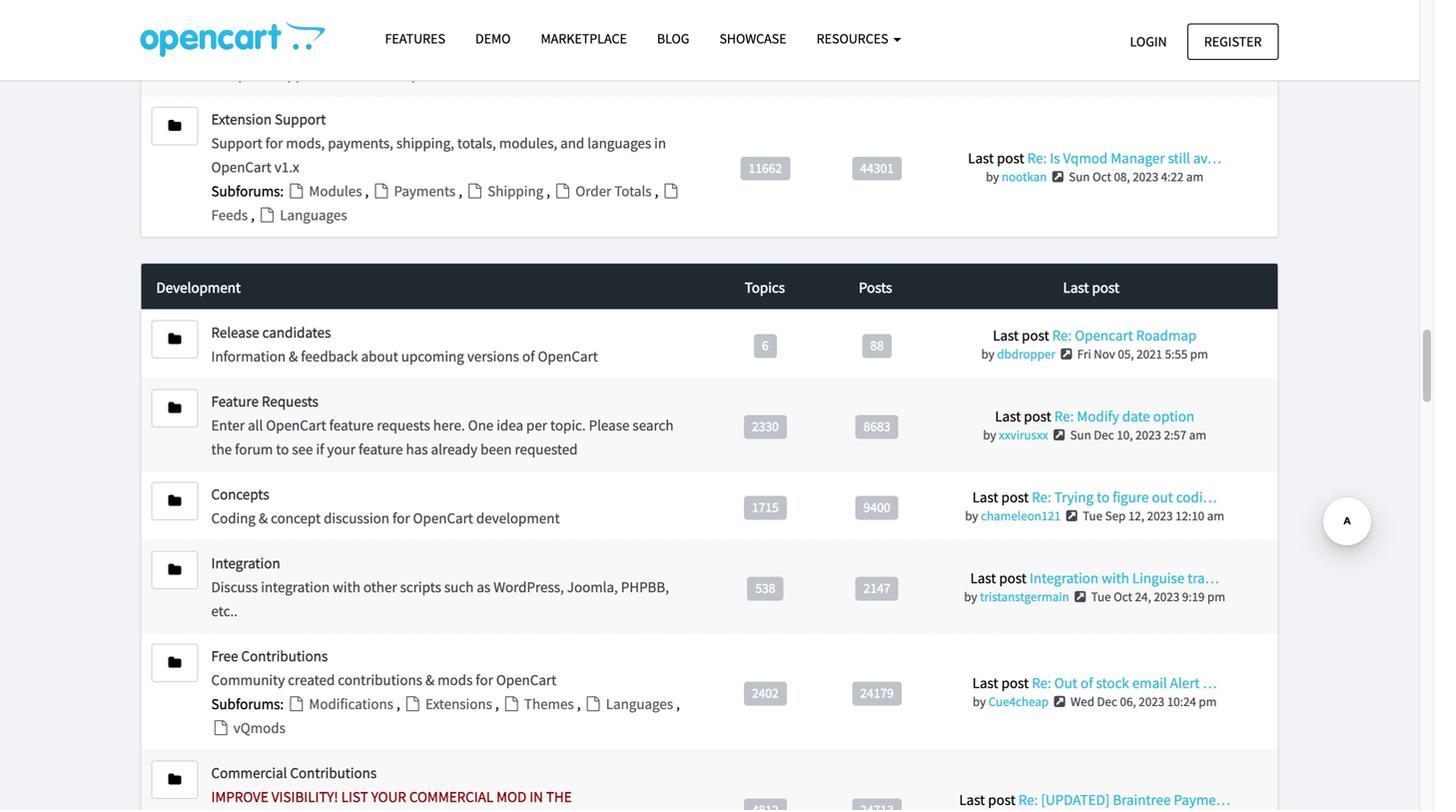 Task type: vqa. For each thing, say whether or not it's contained in the screenshot.
"Off-Topic" LINK
no



Task type: locate. For each thing, give the bounding box(es) containing it.
pm right 5:55
[[1191, 346, 1209, 362]]

re: for re: trying to figure out codi…
[[1032, 488, 1052, 507]]

by left dbdropper
[[982, 346, 995, 362]]

file o image inside extensions 'link'
[[403, 697, 423, 711]]

& left advice
[[325, 64, 335, 83]]

to left see
[[276, 440, 289, 459]]

2 vertical spatial pm
[[1199, 694, 1217, 710]]

re:
[[1024, 43, 1043, 62], [1028, 148, 1047, 167], [1053, 326, 1072, 345], [1055, 407, 1074, 426], [1032, 488, 1052, 507], [1032, 674, 1052, 693], [1019, 790, 1038, 809]]

idea
[[497, 416, 524, 435]]

re: left is
[[1028, 148, 1047, 167]]

oct for linguise
[[1114, 589, 1133, 605]]

pm for re: out of stock email alert …
[[1199, 694, 1217, 710]]

integration up discuss
[[211, 554, 280, 573]]

languages right themes
[[603, 695, 677, 713]]

languages link down modules link
[[258, 205, 347, 224]]

upcoming
[[401, 347, 464, 366]]

0 vertical spatial view the latest post image
[[1050, 170, 1067, 183]]

languages for file o image on the right of themes
[[603, 695, 677, 713]]

pm down … on the right of page
[[1199, 694, 1217, 710]]

dbdropper
[[998, 346, 1056, 362]]

of right versions
[[522, 347, 535, 366]]

& left mods
[[426, 671, 435, 690]]

by left the nootkan
[[986, 168, 999, 185]]

stock
[[1096, 674, 1130, 693]]

file o image for modifications link
[[287, 697, 306, 711]]

blog
[[657, 29, 690, 47]]

dec for of
[[1098, 694, 1118, 710]]

1715
[[752, 499, 779, 516]]

with
[[1102, 569, 1130, 588], [333, 578, 361, 597]]

opencart left the header
[[1046, 43, 1107, 62]]

extension support support for mods, payments, shipping, totals, modules, and languages in opencart v1.x
[[211, 109, 666, 176]]

am down av…
[[1187, 168, 1204, 185]]

post up by nootkan at right top
[[997, 148, 1025, 167]]

date
[[1123, 407, 1151, 426]]

1 vertical spatial of
[[1081, 674, 1093, 693]]

v1.x down demo "link"
[[465, 64, 490, 83]]

1 vertical spatial support
[[275, 109, 326, 128]]

integration inside the integration discuss integration with other scripts such as wordpress, joomla, phpbb, etc..
[[211, 554, 280, 573]]

template down "template support" link
[[211, 64, 270, 83]]

tue oct 24, 2023 9:19 pm
[[1092, 589, 1226, 605]]

support up support
[[273, 40, 324, 59]]

post for last post
[[1092, 278, 1120, 297]]

0 vertical spatial tue
[[1083, 508, 1103, 524]]

view the latest post image left fri in the top of the page
[[1058, 348, 1075, 361]]

sun down last post re: modify date option
[[1071, 427, 1092, 443]]

opencart inside concepts coding & concept discussion for opencart development
[[413, 509, 473, 528]]

support
[[273, 64, 322, 83]]

subforums:
[[211, 181, 284, 200], [211, 695, 284, 713]]

last
[[968, 148, 994, 167], [1064, 278, 1089, 297], [993, 326, 1019, 345], [995, 407, 1021, 426], [973, 488, 999, 507], [971, 569, 997, 588], [973, 674, 999, 693], [960, 790, 985, 809]]

file o image down mods,
[[287, 183, 306, 198]]

last for last post re: modify date option
[[995, 407, 1021, 426]]

feature down 'requests'
[[359, 440, 403, 459]]

with for other
[[333, 578, 361, 597]]

0 vertical spatial template
[[211, 40, 270, 59]]

subforums: up feeds
[[211, 181, 284, 200]]

2 template from the top
[[211, 64, 270, 83]]

view the latest post image down trying
[[1064, 510, 1081, 523]]

post up the dbdropper link
[[1022, 326, 1050, 345]]

view the latest post image for out
[[1052, 696, 1068, 709]]

file o image down totals,
[[466, 183, 485, 198]]

538
[[756, 580, 776, 597]]

am right 12:10
[[1208, 508, 1225, 524]]

post up xxvirusxx link at the bottom
[[1024, 407, 1052, 426]]

file o image for payments
[[372, 183, 391, 198]]

dec
[[1094, 427, 1115, 443], [1098, 694, 1118, 710]]

file o image right modules
[[372, 183, 391, 198]]

2023
[[1133, 168, 1159, 185], [1136, 427, 1162, 443], [1148, 508, 1173, 524], [1154, 589, 1180, 605], [1139, 694, 1165, 710]]

0 vertical spatial contributions
[[241, 647, 328, 666]]

by dbdropper
[[982, 346, 1056, 362]]

v1.x down mods,
[[275, 157, 299, 176]]

modules link
[[287, 181, 365, 200]]

opencart down requests
[[266, 416, 326, 435]]

nootkan
[[1002, 168, 1047, 185]]

concepts coding & concept discussion for opencart development
[[211, 485, 560, 528]]

by left tristanstgermain
[[965, 589, 978, 605]]

1 vertical spatial am
[[1190, 427, 1207, 443]]

1 horizontal spatial and
[[1158, 43, 1182, 62]]

dec down stock at the bottom of page
[[1098, 694, 1118, 710]]

is
[[1050, 148, 1061, 167]]

last for last post re: opencart roadmap
[[993, 326, 1019, 345]]

opencart up the integration discuss integration with other scripts such as wordpress, joomla, phpbb, etc..
[[413, 509, 473, 528]]

concept
[[271, 509, 321, 528]]

for right mods
[[476, 671, 493, 690]]

post up opencart
[[1092, 278, 1120, 297]]

payments link
[[372, 181, 459, 200]]

tue down the last post re: trying to figure out codi…
[[1083, 508, 1103, 524]]

view the latest post image
[[1058, 348, 1075, 361], [1051, 429, 1068, 442], [1064, 510, 1081, 523], [1072, 591, 1089, 604]]

1 vertical spatial v1.x
[[275, 157, 299, 176]]

support down extension
[[211, 133, 262, 152]]

modify
[[1077, 407, 1120, 426]]

2 subforums: from the top
[[211, 695, 284, 713]]

pm for re: opencart roadmap
[[1191, 346, 1209, 362]]

opencart inside extension support support for mods, payments, shipping, totals, modules, and languages in opencart v1.x
[[211, 157, 272, 176]]

1 horizontal spatial languages link
[[584, 695, 677, 713]]

0 vertical spatial to
[[276, 440, 289, 459]]

re: left out
[[1032, 674, 1052, 693]]

languages down modules link
[[277, 205, 347, 224]]

dec for date
[[1094, 427, 1115, 443]]

am right 2:57
[[1190, 427, 1207, 443]]

1 vertical spatial languages link
[[584, 695, 677, 713]]

file o image for modules link
[[287, 183, 306, 198]]

extension support image
[[168, 119, 181, 133]]

file o image inside "payments" link
[[372, 183, 391, 198]]

view the latest post image
[[1050, 170, 1067, 183], [1052, 696, 1068, 709]]

topic.
[[550, 416, 586, 435]]

opencart down features link
[[402, 64, 462, 83]]

subforums: for feeds
[[211, 181, 284, 200]]

languages link right themes
[[584, 695, 677, 713]]

of up 'wed'
[[1081, 674, 1093, 693]]

re: for re: opencart roadmap
[[1053, 326, 1072, 345]]

support inside template support template support & advice for opencart v1.x
[[273, 40, 324, 59]]

release
[[211, 323, 259, 342]]

re: modify date option link
[[1055, 407, 1195, 426]]

feature requests link
[[211, 392, 319, 411]]

1 template from the top
[[211, 40, 270, 59]]

contributions inside the commercial contributions improve visibility! list your commercial mod in the
[[290, 763, 377, 782]]

of inside "release candidates information & feedback about upcoming versions of opencart"
[[522, 347, 535, 366]]

login link
[[1113, 23, 1184, 60]]

tue
[[1083, 508, 1103, 524], [1092, 589, 1111, 605]]

am for re: is vqmod manager still av…
[[1187, 168, 1204, 185]]

by tristanstgermain
[[965, 589, 1070, 605]]

post up by chameleon121
[[1002, 488, 1029, 507]]

totals,
[[457, 133, 496, 152]]

post up by tristanstgermain
[[1000, 569, 1027, 588]]

08,
[[1114, 168, 1131, 185]]

with left linguise
[[1102, 569, 1130, 588]]

view the latest post image for opencart
[[1058, 348, 1075, 361]]

file o image right extensions
[[502, 697, 521, 711]]

last post re: modify date option
[[995, 407, 1195, 426]]

contributions
[[338, 671, 423, 690]]

by left cue4cheap link
[[973, 694, 986, 710]]

file o image down contributions
[[403, 697, 423, 711]]

1 vertical spatial and
[[561, 133, 585, 152]]

2 vertical spatial support
[[211, 133, 262, 152]]

1 horizontal spatial with
[[1102, 569, 1130, 588]]

12:10
[[1176, 508, 1205, 524]]

wed dec 06, 2023 10:24 pm
[[1071, 694, 1217, 710]]

integration image
[[168, 563, 181, 577]]

re: left 'modify'
[[1055, 407, 1074, 426]]

0 vertical spatial v1.x
[[465, 64, 490, 83]]

post for last post re: [updated] braintree payme…
[[988, 790, 1016, 809]]

file o image inside the "shipping" link
[[466, 183, 485, 198]]

2402
[[752, 685, 779, 702]]

free contributions community created contributions & mods for opencart
[[211, 647, 557, 690]]

for right advice
[[381, 64, 399, 83]]

1 vertical spatial pm
[[1208, 589, 1226, 605]]

pm down tra…
[[1208, 589, 1226, 605]]

& right coding
[[259, 509, 268, 528]]

subforums: down 'community' on the bottom left of page
[[211, 695, 284, 713]]

manager
[[1111, 148, 1165, 167]]

to up sep
[[1097, 488, 1110, 507]]

showcase
[[720, 29, 787, 47]]

1 vertical spatial languages
[[603, 695, 677, 713]]

template right 'template support' icon
[[211, 40, 270, 59]]

1 horizontal spatial of
[[1081, 674, 1093, 693]]

cue4cheap link
[[989, 694, 1049, 710]]

and inside extension support support for mods, payments, shipping, totals, modules, and languages in opencart v1.x
[[561, 133, 585, 152]]

re: up dbdropper
[[1053, 326, 1072, 345]]

dec down 'modify'
[[1094, 427, 1115, 443]]

oct down last post re: is vqmod manager still av…
[[1093, 168, 1112, 185]]

1 vertical spatial to
[[1097, 488, 1110, 507]]

1 horizontal spatial v1.x
[[465, 64, 490, 83]]

email
[[1133, 674, 1168, 693]]

still
[[1168, 148, 1191, 167]]

last post integration with linguise tra…
[[971, 569, 1220, 588]]

view the latest post image for trying
[[1064, 510, 1081, 523]]

av…
[[1194, 148, 1222, 167]]

contributions for created
[[241, 647, 328, 666]]

shipping,
[[397, 133, 454, 152]]

re: is vqmod manager still av… link
[[1028, 148, 1222, 167]]

1 vertical spatial view the latest post image
[[1052, 696, 1068, 709]]

for inside the free contributions community created contributions & mods for opencart
[[476, 671, 493, 690]]

1 vertical spatial subforums:
[[211, 695, 284, 713]]

with inside the integration discuss integration with other scripts such as wordpress, joomla, phpbb, etc..
[[333, 578, 361, 597]]

blog link
[[642, 21, 705, 56]]

oct down integration with linguise tra… link
[[1114, 589, 1133, 605]]

opencart up themes link
[[496, 671, 557, 690]]

&
[[325, 64, 335, 83], [289, 347, 298, 366], [259, 509, 268, 528], [426, 671, 435, 690]]

for inside concepts coding & concept discussion for opencart development
[[393, 509, 410, 528]]

0 vertical spatial sun
[[1069, 168, 1090, 185]]

0 horizontal spatial oct
[[1093, 168, 1112, 185]]

opencart inside template support template support & advice for opencart v1.x
[[402, 64, 462, 83]]

file o image inside order totals "link"
[[553, 183, 573, 198]]

subforums: for vqmods
[[211, 695, 284, 713]]

information
[[211, 347, 286, 366]]

re: left the header
[[1024, 43, 1043, 62]]

register link
[[1188, 23, 1279, 60]]

vqmods link
[[211, 718, 286, 737]]

and right the modules, at left top
[[561, 133, 585, 152]]

sun
[[1069, 168, 1090, 185], [1071, 427, 1092, 443]]

0 horizontal spatial languages link
[[258, 205, 347, 224]]

…
[[1203, 674, 1217, 693]]

view the latest post image down last post integration with linguise tra…
[[1072, 591, 1089, 604]]

in
[[530, 787, 543, 806]]

2023 down out in the right bottom of the page
[[1148, 508, 1173, 524]]

0 vertical spatial feature
[[329, 416, 374, 435]]

feature up your
[[329, 416, 374, 435]]

0 vertical spatial support
[[273, 40, 324, 59]]

sun down the vqmod
[[1069, 168, 1090, 185]]

with left other
[[333, 578, 361, 597]]

2023 down manager
[[1133, 168, 1159, 185]]

languages for file o image on the right of feeds
[[277, 205, 347, 224]]

0 vertical spatial pm
[[1191, 346, 1209, 362]]

0 horizontal spatial to
[[276, 440, 289, 459]]

contributions up the list
[[290, 763, 377, 782]]

post up cue4cheap
[[1002, 674, 1029, 693]]

by for last post integration with linguise tra…
[[965, 589, 978, 605]]

1 vertical spatial tue
[[1092, 589, 1111, 605]]

0 vertical spatial am
[[1187, 168, 1204, 185]]

file o image right themes
[[584, 697, 603, 711]]

file o image up commercial
[[211, 720, 231, 735]]

2023 for figure
[[1148, 508, 1173, 524]]

0 vertical spatial dec
[[1094, 427, 1115, 443]]

file o image down created
[[287, 697, 306, 711]]

post for last post re: trying to figure out codi…
[[1002, 488, 1029, 507]]

0 horizontal spatial and
[[561, 133, 585, 152]]

file o image for shipping
[[466, 183, 485, 198]]

contributions up created
[[241, 647, 328, 666]]

for down extension support link
[[265, 133, 283, 152]]

1 vertical spatial sun
[[1071, 427, 1092, 443]]

tue for with
[[1092, 589, 1111, 605]]

0 vertical spatial of
[[522, 347, 535, 366]]

2 vertical spatial am
[[1208, 508, 1225, 524]]

1 vertical spatial template
[[211, 64, 270, 83]]

am for re: trying to figure out codi…
[[1208, 508, 1225, 524]]

contributions inside the free contributions community created contributions & mods for opencart
[[241, 647, 328, 666]]

by left xxvirusxx
[[983, 427, 997, 443]]

file o image inside feeds link
[[662, 183, 681, 198]]

file o image right totals
[[662, 183, 681, 198]]

tue down last post integration with linguise tra…
[[1092, 589, 1111, 605]]

file o image
[[287, 183, 306, 198], [553, 183, 573, 198], [258, 207, 277, 222], [287, 697, 306, 711], [502, 697, 521, 711], [584, 697, 603, 711], [211, 720, 231, 735]]

8683
[[864, 418, 891, 435]]

nootkan link
[[1002, 168, 1047, 185]]

by for last post re: is vqmod manager still av…
[[986, 168, 999, 185]]

oct for vqmod
[[1093, 168, 1112, 185]]

re: left [updated]
[[1019, 790, 1038, 809]]

file o image inside themes link
[[502, 697, 521, 711]]

re: opencart header and footer link
[[1024, 43, 1226, 62]]

support up mods,
[[275, 109, 326, 128]]

register
[[1205, 32, 1262, 50]]

view the latest post image for with
[[1072, 591, 1089, 604]]

2023 for tra…
[[1154, 589, 1180, 605]]

1 subforums: from the top
[[211, 181, 284, 200]]

view the latest post image down out
[[1052, 696, 1068, 709]]

template support image
[[168, 50, 181, 64]]

1 vertical spatial contributions
[[290, 763, 377, 782]]

0 horizontal spatial v1.x
[[275, 157, 299, 176]]

2023 down date
[[1136, 427, 1162, 443]]

0 vertical spatial languages link
[[258, 205, 347, 224]]

file o image for extensions
[[403, 697, 423, 711]]

1 horizontal spatial languages
[[603, 695, 677, 713]]

0 vertical spatial oct
[[1093, 168, 1112, 185]]

and left footer
[[1158, 43, 1182, 62]]

free contributions image
[[168, 656, 181, 670]]

& down the candidates on the top of the page
[[289, 347, 298, 366]]

for right discussion
[[393, 509, 410, 528]]

integration up tristanstgermain
[[1030, 569, 1099, 588]]

file o image inside 'vqmods' "link"
[[211, 720, 231, 735]]

mods
[[438, 671, 473, 690]]

order totals link
[[553, 181, 655, 200]]

last post re: trying to figure out codi…
[[973, 488, 1218, 507]]

opencart up topic.
[[538, 347, 598, 366]]

file o image inside modules link
[[287, 183, 306, 198]]

file o image
[[372, 183, 391, 198], [466, 183, 485, 198], [662, 183, 681, 198], [403, 697, 423, 711]]

mod
[[497, 787, 527, 806]]

one
[[468, 416, 494, 435]]

xxvirusxx
[[999, 427, 1049, 443]]

0 horizontal spatial integration
[[211, 554, 280, 573]]

1 horizontal spatial to
[[1097, 488, 1110, 507]]

opencart inside the free contributions community created contributions & mods for opencart
[[496, 671, 557, 690]]

last for last post re: is vqmod manager still av…
[[968, 148, 994, 167]]

last for last post re: trying to figure out codi…
[[973, 488, 999, 507]]

development link
[[156, 275, 710, 299]]

last for last post re: [updated] braintree payme…
[[960, 790, 985, 809]]

view the latest post image right xxvirusxx link at the bottom
[[1051, 429, 1068, 442]]

1 horizontal spatial oct
[[1114, 589, 1133, 605]]

visibility!
[[272, 787, 338, 806]]

1 vertical spatial oct
[[1114, 589, 1133, 605]]

1 vertical spatial dec
[[1098, 694, 1118, 710]]

for inside extension support support for mods, payments, shipping, totals, modules, and languages in opencart v1.x
[[265, 133, 283, 152]]

file o image inside modifications link
[[287, 697, 306, 711]]

integration link
[[211, 554, 280, 573]]

0 horizontal spatial with
[[333, 578, 361, 597]]

re: for re: modify date option
[[1055, 407, 1074, 426]]

feature
[[329, 416, 374, 435], [359, 440, 403, 459]]

0 vertical spatial languages
[[277, 205, 347, 224]]

0 horizontal spatial languages
[[277, 205, 347, 224]]

modifications
[[306, 695, 397, 713]]

post left [updated]
[[988, 790, 1016, 809]]

0 vertical spatial subforums:
[[211, 181, 284, 200]]

view the latest post image down is
[[1050, 170, 1067, 183]]

support for for
[[275, 109, 326, 128]]

0 horizontal spatial of
[[522, 347, 535, 366]]

by left the chameleon121
[[965, 508, 979, 524]]

re: up the chameleon121
[[1032, 488, 1052, 507]]

opencart down extension
[[211, 157, 272, 176]]

extension support link
[[211, 109, 326, 128]]

2023 down linguise
[[1154, 589, 1180, 605]]

integration
[[211, 554, 280, 573], [1030, 569, 1099, 588]]

for inside template support template support & advice for opencart v1.x
[[381, 64, 399, 83]]

2023 down the email
[[1139, 694, 1165, 710]]

file o image left order
[[553, 183, 573, 198]]



Task type: describe. For each thing, give the bounding box(es) containing it.
requests
[[377, 416, 430, 435]]

by for last post re: modify date option
[[983, 427, 997, 443]]

sun oct 08, 2023 4:22 am
[[1069, 168, 1204, 185]]

marketplace
[[541, 29, 627, 47]]

opencart inside feature requests enter all opencart feature requests here. one idea per topic. please search the forum to see if your feature has already been requested
[[266, 416, 326, 435]]

v1.x inside template support template support & advice for opencart v1.x
[[465, 64, 490, 83]]

with for linguise
[[1102, 569, 1130, 588]]

5:55
[[1165, 346, 1188, 362]]

feeds
[[211, 205, 251, 224]]

& inside the free contributions community created contributions & mods for opencart
[[426, 671, 435, 690]]

commercial contributions improve visibility! list your commercial mod in the
[[211, 763, 572, 806]]

tra…
[[1188, 569, 1220, 588]]

last post
[[1064, 278, 1120, 297]]

commercial contributions image
[[168, 773, 181, 787]]

resources link
[[802, 21, 917, 56]]

sun dec 10, 2023 2:57 am
[[1071, 427, 1207, 443]]

by for last post re: trying to figure out codi…
[[965, 508, 979, 524]]

post for last post re: out of stock email alert …
[[1002, 674, 1029, 693]]

re: opencart roadmap link
[[1053, 326, 1197, 345]]

feeds link
[[211, 181, 681, 224]]

feature requests image
[[168, 401, 181, 415]]

& inside concepts coding & concept discussion for opencart development
[[259, 509, 268, 528]]

see
[[292, 440, 313, 459]]

cue4cheap
[[989, 694, 1049, 710]]

development
[[476, 509, 560, 528]]

order
[[576, 181, 612, 200]]

to inside feature requests enter all opencart feature requests here. one idea per topic. please search the forum to see if your feature has already been requested
[[276, 440, 289, 459]]

joomla,
[[567, 578, 618, 597]]

& inside template support template support & advice for opencart v1.x
[[325, 64, 335, 83]]

re: [updated] braintree payme… link
[[1019, 790, 1231, 809]]

2330
[[752, 418, 779, 435]]

wed
[[1071, 694, 1095, 710]]

am for re: modify date option
[[1190, 427, 1207, 443]]

6
[[762, 337, 769, 354]]

requests
[[262, 392, 319, 411]]

if
[[316, 440, 324, 459]]

2023 for manager
[[1133, 168, 1159, 185]]

out
[[1152, 488, 1174, 507]]

by for last post re: opencart roadmap
[[982, 346, 995, 362]]

modifications link
[[287, 695, 397, 713]]

12,
[[1129, 508, 1145, 524]]

payments
[[391, 181, 459, 200]]

by for last post re: out of stock email alert …
[[973, 694, 986, 710]]

concepts image
[[168, 494, 181, 508]]

created
[[288, 671, 335, 690]]

file o image for feeds
[[662, 183, 681, 198]]

topics
[[745, 278, 785, 297]]

concepts link
[[211, 485, 269, 504]]

last for last post integration with linguise tra…
[[971, 569, 997, 588]]

other
[[364, 578, 397, 597]]

development
[[156, 278, 241, 297]]

by cue4cheap
[[973, 694, 1049, 710]]

feature requests enter all opencart feature requests here. one idea per topic. please search the forum to see if your feature has already been requested
[[211, 392, 674, 459]]

opencart inside "release candidates information & feedback about upcoming versions of opencart"
[[538, 347, 598, 366]]

4:22
[[1162, 168, 1184, 185]]

has
[[406, 440, 428, 459]]

1 vertical spatial feature
[[359, 440, 403, 459]]

file o image for order totals "link" on the left top of page
[[553, 183, 573, 198]]

post for last post re: is vqmod manager still av…
[[997, 148, 1025, 167]]

phpbb,
[[621, 578, 669, 597]]

last for last post
[[1064, 278, 1089, 297]]

2:57
[[1164, 427, 1187, 443]]

release candidates image
[[168, 332, 181, 346]]

last post re: [updated] braintree payme…
[[960, 790, 1231, 809]]

support for support
[[273, 40, 324, 59]]

2023 for option
[[1136, 427, 1162, 443]]

sep
[[1106, 508, 1126, 524]]

themes
[[521, 695, 577, 713]]

mods,
[[286, 133, 325, 152]]

modules,
[[499, 133, 558, 152]]

0 vertical spatial and
[[1158, 43, 1182, 62]]

free
[[211, 647, 238, 666]]

dbdropper link
[[998, 346, 1056, 362]]

integration discuss integration with other scripts such as wordpress, joomla, phpbb, etc..
[[211, 554, 669, 621]]

tue for trying
[[1083, 508, 1103, 524]]

trying
[[1055, 488, 1094, 507]]

roadmap
[[1137, 326, 1197, 345]]

sun for is
[[1069, 168, 1090, 185]]

by xxvirusxx
[[983, 427, 1049, 443]]

10:24
[[1168, 694, 1197, 710]]

9:19
[[1183, 589, 1205, 605]]

2021
[[1137, 346, 1163, 362]]

sun for modify
[[1071, 427, 1092, 443]]

the
[[211, 440, 232, 459]]

11662
[[749, 159, 782, 176]]

view the latest post image for modify
[[1051, 429, 1068, 442]]

re: for re: out of stock email alert …
[[1032, 674, 1052, 693]]

out
[[1055, 674, 1078, 693]]

concepts
[[211, 485, 269, 504]]

re: trying to figure out codi… link
[[1032, 488, 1218, 507]]

here.
[[433, 416, 465, 435]]

wordpress,
[[494, 578, 564, 597]]

tristanstgermain
[[980, 589, 1070, 605]]

alert
[[1171, 674, 1200, 693]]

last for last post re: out of stock email alert …
[[973, 674, 999, 693]]

88
[[871, 337, 884, 354]]

post for last post re: modify date option
[[1024, 407, 1052, 426]]

login
[[1130, 32, 1167, 50]]

file o image right feeds
[[258, 207, 277, 222]]

codi…
[[1177, 488, 1218, 507]]

extensions
[[423, 695, 495, 713]]

v1.x inside extension support support for mods, payments, shipping, totals, modules, and languages in opencart v1.x
[[275, 157, 299, 176]]

post for last post re: opencart roadmap
[[1022, 326, 1050, 345]]

44301
[[861, 159, 894, 176]]

totals
[[615, 181, 652, 200]]

2147
[[864, 580, 891, 597]]

file o image for themes link
[[502, 697, 521, 711]]

re: for re: is vqmod manager still av…
[[1028, 148, 1047, 167]]

24179
[[861, 685, 894, 702]]

marketplace link
[[526, 21, 642, 56]]

file o image for 'vqmods' "link"
[[211, 720, 231, 735]]

nov
[[1094, 346, 1116, 362]]

& inside "release candidates information & feedback about upcoming versions of opencart"
[[289, 347, 298, 366]]

versions
[[467, 347, 519, 366]]

05,
[[1118, 346, 1134, 362]]

footer
[[1185, 43, 1226, 62]]

view the latest post image for is
[[1050, 170, 1067, 183]]

your
[[371, 787, 406, 806]]

last post re: out of stock email alert …
[[973, 674, 1217, 693]]

features link
[[370, 21, 461, 56]]

[updated]
[[1041, 790, 1110, 809]]

1 horizontal spatial integration
[[1030, 569, 1099, 588]]

pm for integration with linguise tra…
[[1208, 589, 1226, 605]]

enter
[[211, 416, 245, 435]]

post for last post integration with linguise tra…
[[1000, 569, 1027, 588]]

re: out of stock email alert … link
[[1032, 674, 1217, 693]]

contributions for visibility!
[[290, 763, 377, 782]]

languages
[[588, 133, 652, 152]]

2023 for stock
[[1139, 694, 1165, 710]]



